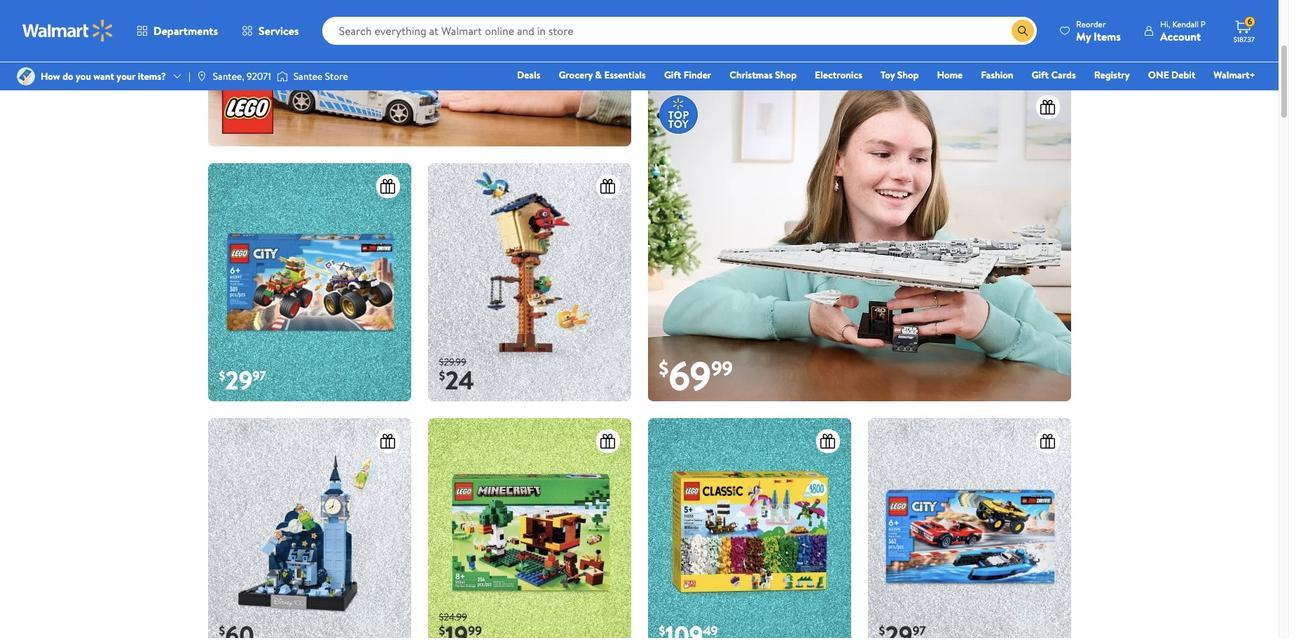 Task type: locate. For each thing, give the bounding box(es) containing it.
29
[[225, 363, 253, 398]]

2 shop from the left
[[898, 68, 919, 82]]

$ for 24
[[439, 367, 445, 385]]

gift left the finder
[[664, 68, 682, 82]]

1 vertical spatial $24.99
[[439, 610, 467, 624]]

shop
[[775, 68, 797, 82], [898, 68, 919, 82]]

$ inside $ 69 99
[[659, 355, 669, 382]]

$24.99 for $24.99
[[439, 610, 467, 624]]

electronics
[[815, 68, 863, 82]]

$ inside $24.99 $ 20
[[659, 33, 665, 51]]

47
[[886, 29, 914, 64]]

walmart image
[[22, 20, 114, 42]]

0 horizontal spatial 99
[[712, 355, 733, 382]]

1 horizontal spatial  image
[[277, 69, 288, 83]]

santee,
[[213, 69, 244, 83]]

$ inside $ 29 97
[[219, 367, 225, 385]]

$24.99
[[659, 21, 687, 35], [439, 610, 467, 624]]

 image for santee store
[[277, 69, 288, 83]]

$
[[659, 33, 665, 51], [879, 33, 886, 51], [659, 355, 669, 382], [219, 367, 225, 385], [439, 367, 445, 385]]

items?
[[138, 69, 166, 83]]

$24.99 inside $24.99 link
[[439, 610, 467, 624]]

christmas
[[730, 68, 773, 82]]

0 horizontal spatial  image
[[196, 71, 207, 82]]

0 horizontal spatial shop
[[775, 68, 797, 82]]

$ inside $29.99 $ 24
[[439, 367, 445, 385]]

$59.99 $ 47 99
[[879, 21, 928, 64]]

Walmart Site-Wide search field
[[322, 17, 1037, 45]]

1 horizontal spatial gift
[[1032, 68, 1049, 82]]

search icon image
[[1018, 25, 1029, 36]]

Search search field
[[322, 17, 1037, 45]]

0 horizontal spatial gift
[[664, 68, 682, 82]]

santee
[[294, 69, 323, 83]]

shop right toy
[[898, 68, 919, 82]]

2 gift from the left
[[1032, 68, 1049, 82]]

$ 29 97
[[219, 363, 266, 398]]

 image right 92071
[[277, 69, 288, 83]]

 image
[[277, 69, 288, 83], [196, 71, 207, 82]]

shop for christmas shop
[[775, 68, 797, 82]]

$24.99 link
[[428, 419, 631, 639]]

gift inside "link"
[[1032, 68, 1049, 82]]

services button
[[230, 14, 311, 48]]

99
[[914, 33, 928, 51], [712, 355, 733, 382]]

want
[[93, 69, 114, 83]]

$29.99 $ 24
[[439, 355, 475, 398]]

reorder
[[1077, 18, 1106, 30]]

gift finder link
[[658, 67, 718, 83]]

hi, kendall p account
[[1161, 18, 1206, 44]]

services
[[259, 23, 299, 39]]

deals link
[[511, 67, 547, 83]]

1 vertical spatial 99
[[712, 355, 733, 382]]

1 horizontal spatial $24.99
[[659, 21, 687, 35]]

$29.99
[[439, 355, 467, 369]]

1 horizontal spatial 99
[[914, 33, 928, 51]]

97
[[253, 367, 266, 385]]

reorder my items
[[1077, 18, 1121, 44]]

toy shop
[[881, 68, 919, 82]]

0 vertical spatial 99
[[914, 33, 928, 51]]

essentials
[[604, 68, 646, 82]]

kendall
[[1173, 18, 1199, 30]]

grocery & essentials
[[559, 68, 646, 82]]

0 horizontal spatial $24.99
[[439, 610, 467, 624]]

do
[[62, 69, 73, 83]]

1 gift from the left
[[664, 68, 682, 82]]

gift for gift cards
[[1032, 68, 1049, 82]]

 image right |
[[196, 71, 207, 82]]

$ inside $59.99 $ 47 99
[[879, 33, 886, 51]]

gift for gift finder
[[664, 68, 682, 82]]

lego city combo race pack 60395 toy car building set, includes a sports car, suv, speedboat and 3 minifigures, fun christmas toy for 6 year old boys, girls and fans of the lego 2kdrive video game image
[[868, 419, 1071, 639]]

gift left cards
[[1032, 68, 1049, 82]]

$24.99 for $24.99 $ 20
[[659, 21, 687, 35]]

gift cards link
[[1026, 67, 1083, 83]]

home
[[937, 68, 963, 82]]

one debit link
[[1142, 67, 1202, 83]]

fashion
[[981, 68, 1014, 82]]

deals
[[517, 68, 541, 82]]

shop right christmas
[[775, 68, 797, 82]]

0 vertical spatial $24.99
[[659, 21, 687, 35]]

your
[[117, 69, 136, 83]]

1 horizontal spatial shop
[[898, 68, 919, 82]]

20
[[665, 29, 694, 64]]

walmart+ link
[[1208, 67, 1262, 83]]

lego city monster truck race 60397 toy car building set, toy for 7 year old boys, girls and fans of the lego 2kdrive video game, includes 2 monster trucks with functions and themes, plus 2 minifigures image
[[208, 163, 411, 402]]

gift
[[664, 68, 682, 82], [1032, 68, 1049, 82]]

1 shop from the left
[[775, 68, 797, 82]]

gift cards
[[1032, 68, 1076, 82]]

toy shop link
[[875, 67, 926, 83]]

$24.99 inside $24.99 $ 20
[[659, 21, 687, 35]]

 image
[[17, 67, 35, 86]]



Task type: vqa. For each thing, say whether or not it's contained in the screenshot.
Search SEARCH BOX
yes



Task type: describe. For each thing, give the bounding box(es) containing it.
6 $187.37
[[1234, 16, 1255, 44]]

shop for toy shop
[[898, 68, 919, 82]]

69
[[669, 349, 712, 403]]

store
[[325, 69, 348, 83]]

$187.37
[[1234, 34, 1255, 44]]

home link
[[931, 67, 969, 83]]

cards
[[1052, 68, 1076, 82]]

&
[[595, 68, 602, 82]]

 image for santee, 92071
[[196, 71, 207, 82]]

account
[[1161, 28, 1202, 44]]

|
[[189, 69, 191, 83]]

santee, 92071
[[213, 69, 271, 83]]

items
[[1094, 28, 1121, 44]]

how
[[41, 69, 60, 83]]

one
[[1149, 68, 1170, 82]]

debit
[[1172, 68, 1196, 82]]

walmart+
[[1214, 68, 1256, 82]]

99 inside $59.99 $ 47 99
[[914, 33, 928, 51]]

lego disney peter pan & wendy's flight over london 43232 never-grow-up building set, disney's 100th anniversary toy celebrates childhood imaginations, great disney gift for kids 10-12 years old image
[[208, 419, 411, 639]]

christmas shop link
[[724, 67, 803, 83]]

lego classic creative fantasy universe set 11033, building adventure for imaginative play with unicorn toy, castle, dragon and pirate ship builds, gift idea for kids ages 5 plus image
[[648, 419, 851, 639]]

$ for 47
[[879, 33, 886, 51]]

you
[[76, 69, 91, 83]]

grocery
[[559, 68, 593, 82]]

christmas shop
[[730, 68, 797, 82]]

finder
[[684, 68, 712, 82]]

registry link
[[1088, 67, 1137, 83]]

lego star wars executor super star destroyer 75356 star wars gift for star wars fans image
[[648, 84, 1071, 402]]

how do you want your items?
[[41, 69, 166, 83]]

santee store
[[294, 69, 348, 83]]

lego minecraft the bee cottage 21241 building set - construction toy with buildable house, farm, baby zombie, and animal figures, game inspired birthday gift idea for boys and girls ages 8+ image
[[428, 419, 631, 639]]

fashion link
[[975, 67, 1020, 83]]

registry
[[1095, 68, 1130, 82]]

lego creator 3in1 birdhouse 31143, birds to hedgehog to beehive set, forest animal figures, building toys for kids ages 8 years and over, colorful toy set, gift idea image
[[428, 163, 631, 402]]

departments
[[153, 23, 218, 39]]

departments button
[[125, 14, 230, 48]]

$ for 20
[[659, 33, 665, 51]]

24
[[445, 363, 475, 398]]

$59.99
[[879, 21, 907, 35]]

my
[[1077, 28, 1091, 44]]

6
[[1248, 16, 1253, 27]]

hi,
[[1161, 18, 1171, 30]]

grocery & essentials link
[[553, 67, 652, 83]]

toy
[[881, 68, 895, 82]]

one debit
[[1149, 68, 1196, 82]]

$24.99 $ 20
[[659, 21, 694, 64]]

gift finder
[[664, 68, 712, 82]]

92071
[[247, 69, 271, 83]]

p
[[1201, 18, 1206, 30]]

$ 69 99
[[659, 349, 733, 403]]

99 inside $ 69 99
[[712, 355, 733, 382]]

electronics link
[[809, 67, 869, 83]]



